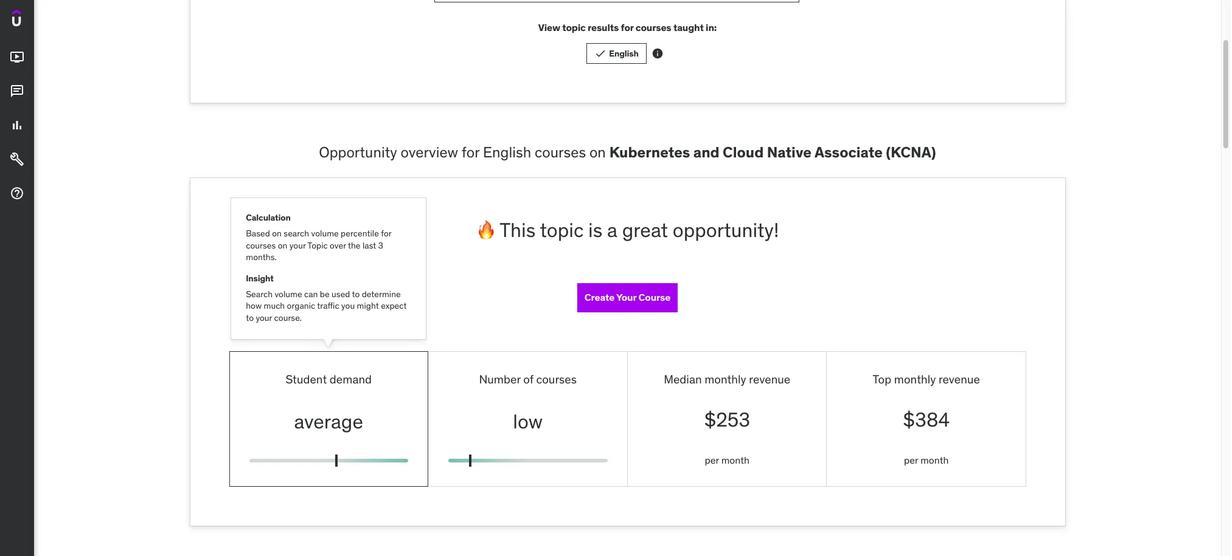 Task type: vqa. For each thing, say whether or not it's contained in the screenshot.
in:
yes



Task type: describe. For each thing, give the bounding box(es) containing it.
$253
[[704, 408, 750, 433]]

2 horizontal spatial for
[[621, 21, 634, 33]]

0 vertical spatial to
[[352, 289, 360, 300]]

over
[[330, 240, 346, 251]]

(kcna)
[[886, 143, 936, 162]]

your inside insight search volume can be used to determine how much organic traffic you might expect to your course.
[[256, 313, 272, 324]]

1 medium image from the top
[[10, 50, 24, 65]]

revenue for $384
[[939, 372, 980, 387]]

monthly for $253
[[705, 372, 746, 387]]

month for $253
[[721, 454, 749, 467]]

🔥 this topic is a great opportunity!
[[476, 218, 779, 243]]

per for $384
[[904, 454, 918, 467]]

courses inside calculation based on search volume percentile for courses on your topic over the last 3 months.
[[246, 240, 276, 251]]

calculation based on search volume percentile for courses on your topic over the last 3 months.
[[246, 213, 391, 263]]

top
[[873, 372, 891, 387]]

create
[[585, 291, 615, 304]]

number
[[479, 372, 521, 387]]

and
[[693, 143, 720, 162]]

2 vertical spatial on
[[278, 240, 287, 251]]

percentile
[[341, 228, 379, 239]]

of
[[523, 372, 533, 387]]

view
[[538, 21, 560, 33]]

search
[[284, 228, 309, 239]]

this
[[500, 218, 536, 243]]

the
[[348, 240, 360, 251]]

student demand
[[286, 372, 372, 387]]

month for $384
[[921, 454, 949, 467]]

you
[[341, 301, 355, 312]]

native
[[767, 143, 812, 162]]

can
[[304, 289, 318, 300]]

great
[[622, 218, 668, 243]]

student
[[286, 372, 327, 387]]

much
[[264, 301, 285, 312]]

opportunity overview for english courses on kubernetes and cloud native associate (kcna)
[[319, 143, 936, 162]]

opportunity!
[[673, 218, 779, 243]]

traffic
[[317, 301, 339, 312]]

0 vertical spatial on
[[589, 143, 606, 162]]

based
[[246, 228, 270, 239]]

1 vertical spatial english
[[483, 143, 531, 162]]

$384
[[903, 408, 950, 433]]

your inside calculation based on search volume percentile for courses on your topic over the last 3 months.
[[289, 240, 306, 251]]

be
[[320, 289, 330, 300]]

in:
[[706, 21, 717, 33]]

per for $253
[[705, 454, 719, 467]]

per month for $253
[[705, 454, 749, 467]]

view topic results for courses taught in:
[[538, 21, 717, 33]]

your
[[616, 291, 636, 304]]

might
[[357, 301, 379, 312]]



Task type: locate. For each thing, give the bounding box(es) containing it.
for
[[621, 21, 634, 33], [462, 143, 480, 162], [381, 228, 391, 239]]

course.
[[274, 313, 302, 324]]

monthly right top
[[894, 372, 936, 387]]

courses
[[636, 21, 671, 33], [535, 143, 586, 162], [246, 240, 276, 251], [536, 372, 577, 387]]

1 horizontal spatial per month
[[904, 454, 949, 467]]

monthly up $253
[[705, 372, 746, 387]]

1 horizontal spatial per
[[904, 454, 918, 467]]

2 medium image from the top
[[10, 118, 24, 133]]

0 vertical spatial for
[[621, 21, 634, 33]]

determine
[[362, 289, 401, 300]]

english
[[609, 48, 639, 59], [483, 143, 531, 162]]

cloud
[[723, 143, 764, 162]]

0 horizontal spatial month
[[721, 454, 749, 467]]

course
[[638, 291, 670, 304]]

per down $384
[[904, 454, 918, 467]]

your
[[289, 240, 306, 251], [256, 313, 272, 324]]

insight
[[246, 273, 274, 284]]

top monthly revenue
[[873, 372, 980, 387]]

per month for $384
[[904, 454, 949, 467]]

on down calculation
[[272, 228, 282, 239]]

volume up topic
[[311, 228, 339, 239]]

opportunity
[[319, 143, 397, 162]]

months.
[[246, 252, 277, 263]]

1 revenue from the left
[[749, 372, 790, 387]]

per
[[705, 454, 719, 467], [904, 454, 918, 467]]

0 vertical spatial english
[[609, 48, 639, 59]]

taught
[[673, 21, 704, 33]]

median monthly revenue
[[664, 372, 790, 387]]

per down $253
[[705, 454, 719, 467]]

associate
[[814, 143, 883, 162]]

1 horizontal spatial for
[[462, 143, 480, 162]]

0 horizontal spatial monthly
[[705, 372, 746, 387]]

revenue up $384
[[939, 372, 980, 387]]

0 horizontal spatial per month
[[705, 454, 749, 467]]

revenue for $253
[[749, 372, 790, 387]]

last
[[363, 240, 376, 251]]

0 horizontal spatial volume
[[275, 289, 302, 300]]

1 horizontal spatial english
[[609, 48, 639, 59]]

small image
[[595, 48, 607, 60]]

1 vertical spatial on
[[272, 228, 282, 239]]

0 horizontal spatial per
[[705, 454, 719, 467]]

1 monthly from the left
[[705, 372, 746, 387]]

volume inside insight search volume can be used to determine how much organic traffic you might expect to your course.
[[275, 289, 302, 300]]

volume inside calculation based on search volume percentile for courses on your topic over the last 3 months.
[[311, 228, 339, 239]]

to
[[352, 289, 360, 300], [246, 313, 254, 324]]

month down $384
[[921, 454, 949, 467]]

1 horizontal spatial monthly
[[894, 372, 936, 387]]

1 horizontal spatial revenue
[[939, 372, 980, 387]]

0 horizontal spatial your
[[256, 313, 272, 324]]

is
[[588, 218, 602, 243]]

1 horizontal spatial to
[[352, 289, 360, 300]]

your down the search
[[289, 240, 306, 251]]

2 month from the left
[[921, 454, 949, 467]]

2 per month from the left
[[904, 454, 949, 467]]

insight search volume can be used to determine how much organic traffic you might expect to your course.
[[246, 273, 407, 324]]

organic
[[287, 301, 315, 312]]

0 vertical spatial topic
[[562, 21, 586, 33]]

kubernetes
[[609, 143, 690, 162]]

1 per from the left
[[705, 454, 719, 467]]

1 horizontal spatial your
[[289, 240, 306, 251]]

month down $253
[[721, 454, 749, 467]]

per month down $384
[[904, 454, 949, 467]]

1 vertical spatial your
[[256, 313, 272, 324]]

medium image
[[10, 50, 24, 65], [10, 118, 24, 133], [10, 152, 24, 167], [10, 186, 24, 201]]

1 vertical spatial for
[[462, 143, 480, 162]]

how
[[246, 301, 262, 312]]

a
[[607, 218, 617, 243]]

1 vertical spatial volume
[[275, 289, 302, 300]]

get info image
[[651, 48, 664, 60]]

0 horizontal spatial for
[[381, 228, 391, 239]]

🔥
[[476, 218, 496, 243]]

your down how
[[256, 313, 272, 324]]

per month
[[705, 454, 749, 467], [904, 454, 949, 467]]

for inside calculation based on search volume percentile for courses on your topic over the last 3 months.
[[381, 228, 391, 239]]

3 medium image from the top
[[10, 152, 24, 167]]

medium image
[[10, 84, 24, 99]]

low
[[513, 409, 543, 434]]

revenue
[[749, 372, 790, 387], [939, 372, 980, 387]]

2 vertical spatial for
[[381, 228, 391, 239]]

to up you at left bottom
[[352, 289, 360, 300]]

udemy image
[[12, 10, 68, 31]]

for right 'results' on the top
[[621, 21, 634, 33]]

1 vertical spatial topic
[[540, 218, 584, 243]]

1 horizontal spatial volume
[[311, 228, 339, 239]]

on down the search
[[278, 240, 287, 251]]

topic left is
[[540, 218, 584, 243]]

search
[[246, 289, 273, 300]]

results
[[588, 21, 619, 33]]

monthly for $384
[[894, 372, 936, 387]]

median
[[664, 372, 702, 387]]

3
[[378, 240, 383, 251]]

used
[[332, 289, 350, 300]]

volume
[[311, 228, 339, 239], [275, 289, 302, 300]]

for right overview
[[462, 143, 480, 162]]

4 medium image from the top
[[10, 186, 24, 201]]

1 vertical spatial to
[[246, 313, 254, 324]]

0 vertical spatial volume
[[311, 228, 339, 239]]

e.g. Photography, Travel Photography, JavaScript text field
[[434, 0, 799, 2]]

0 vertical spatial your
[[289, 240, 306, 251]]

to down how
[[246, 313, 254, 324]]

calculation
[[246, 213, 291, 224]]

overview
[[401, 143, 458, 162]]

2 per from the left
[[904, 454, 918, 467]]

number of courses
[[479, 372, 577, 387]]

demand
[[330, 372, 372, 387]]

on
[[589, 143, 606, 162], [272, 228, 282, 239], [278, 240, 287, 251]]

volume up "organic"
[[275, 289, 302, 300]]

average
[[294, 409, 363, 434]]

per month down $253
[[705, 454, 749, 467]]

revenue up $253
[[749, 372, 790, 387]]

monthly
[[705, 372, 746, 387], [894, 372, 936, 387]]

2 monthly from the left
[[894, 372, 936, 387]]

1 horizontal spatial month
[[921, 454, 949, 467]]

create your course
[[585, 291, 670, 304]]

1 month from the left
[[721, 454, 749, 467]]

topic
[[308, 240, 328, 251]]

1 per month from the left
[[705, 454, 749, 467]]

2 revenue from the left
[[939, 372, 980, 387]]

0 horizontal spatial to
[[246, 313, 254, 324]]

topic right "view"
[[562, 21, 586, 33]]

create your course link
[[577, 283, 678, 312]]

0 horizontal spatial english
[[483, 143, 531, 162]]

month
[[721, 454, 749, 467], [921, 454, 949, 467]]

0 horizontal spatial revenue
[[749, 372, 790, 387]]

for up 3
[[381, 228, 391, 239]]

topic
[[562, 21, 586, 33], [540, 218, 584, 243]]

on left kubernetes
[[589, 143, 606, 162]]

expect
[[381, 301, 407, 312]]



